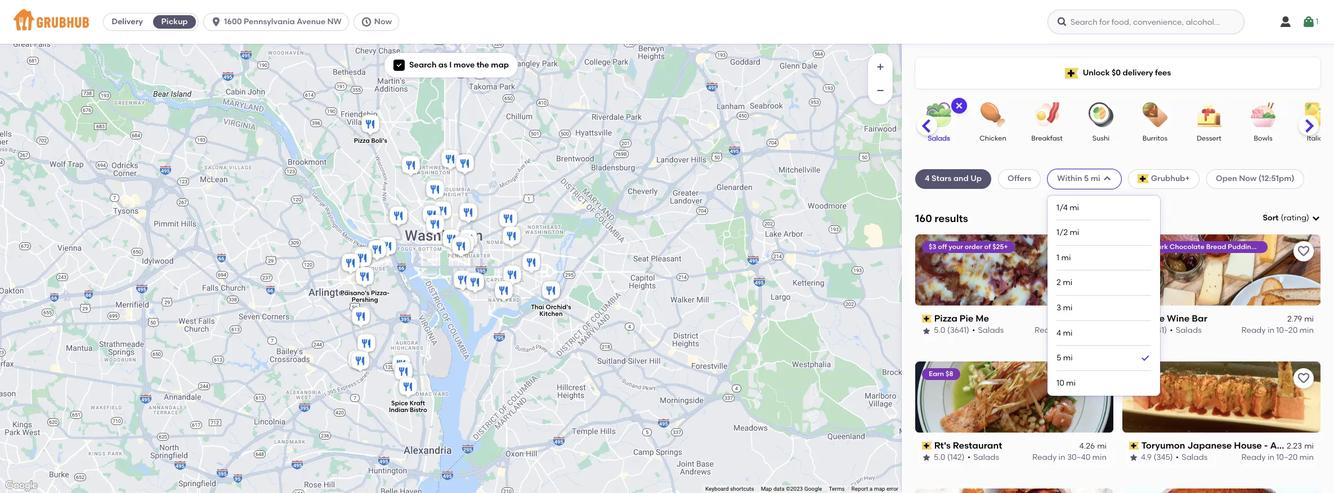 Task type: vqa. For each thing, say whether or not it's contained in the screenshot.
THAI ORCHID'S KITCHEN icon
yes



Task type: locate. For each thing, give the bounding box(es) containing it.
1 inside list box
[[1057, 253, 1060, 263]]

subway® image
[[454, 233, 476, 258]]

1 vertical spatial pizza
[[934, 313, 958, 324]]

1 horizontal spatial map
[[874, 486, 885, 493]]

spice kraft indian bistro image
[[397, 376, 419, 401]]

5 inside option
[[1057, 354, 1061, 363]]

5.0 left the "(3641)" on the bottom
[[934, 326, 945, 336]]

arlington
[[1270, 441, 1312, 451]]

unlock $0 delivery fees
[[1083, 68, 1171, 78]]

subscription pass image for toryumon japanese house - arlington
[[1129, 442, 1139, 450]]

thai
[[531, 304, 544, 311]]

min for toryumon japanese house - arlington
[[1300, 453, 1314, 463]]

4 for 4 mi
[[1057, 329, 1061, 338]]

mi inside 5 mi option
[[1063, 354, 1073, 363]]

5.0 (3641)
[[934, 326, 969, 336]]

1/2 mi
[[1057, 228, 1079, 238]]

t.h.a.i. in shirlington image
[[349, 350, 372, 375]]

Search for food, convenience, alcohol... search field
[[1048, 10, 1245, 34]]

mi for 1 mi
[[1062, 253, 1071, 263]]

• right (345) at the bottom of page
[[1176, 453, 1179, 463]]

star icon image for toryumon japanese house - arlington
[[1129, 454, 1138, 463]]

japanese
[[1188, 441, 1232, 451]]

open
[[1216, 174, 1237, 184]]

major's image
[[500, 225, 523, 250]]

ready in 15–25 min
[[1035, 326, 1107, 336]]

None field
[[1263, 213, 1321, 224]]

salads image
[[919, 102, 959, 127]]

0 horizontal spatial map
[[491, 60, 509, 70]]

star icon image
[[922, 327, 931, 336], [922, 454, 931, 463], [1129, 454, 1138, 463]]

1600 pennsylvania avenue nw button
[[203, 13, 353, 31]]

subscription pass image left rt's
[[922, 442, 932, 450]]

mi for 2.23 mi
[[1305, 442, 1314, 451]]

order left $15+
[[1289, 243, 1307, 251]]

4 inside list box
[[1057, 329, 1061, 338]]

save this restaurant button for pizza pie me
[[1087, 241, 1107, 262]]

as
[[438, 60, 448, 70]]

0 horizontal spatial order
[[965, 243, 983, 251]]

1 vertical spatial now
[[1239, 174, 1257, 184]]

• down rt's restaurant
[[968, 453, 971, 463]]

0 vertical spatial 5.0
[[934, 326, 945, 336]]

mi for 4 mi
[[1063, 329, 1073, 338]]

order
[[965, 243, 983, 251], [1289, 243, 1307, 251]]

1 vertical spatial 5.0
[[934, 453, 945, 463]]

$3 off your order of $25+
[[929, 243, 1008, 251]]

5.0
[[934, 326, 945, 336], [934, 453, 945, 463]]

list box
[[1057, 196, 1151, 396]]

1 vertical spatial grubhub plus flag logo image
[[1138, 175, 1149, 184]]

city sliders image
[[387, 205, 410, 229]]

keyboard shortcuts button
[[705, 486, 754, 494]]

10–20 down arlington
[[1276, 453, 1298, 463]]

star icon image left 4.9
[[1129, 454, 1138, 463]]

error
[[887, 486, 899, 493]]

star icon image for pizza pie me
[[922, 327, 931, 336]]

of
[[984, 243, 991, 251], [1309, 243, 1315, 251]]

0 horizontal spatial of
[[984, 243, 991, 251]]

• down pie
[[972, 326, 975, 336]]

1 horizontal spatial 4
[[1057, 329, 1061, 338]]

svg image inside 1600 pennsylvania avenue nw button
[[211, 16, 222, 28]]

salads down restaurant
[[973, 453, 999, 463]]

)
[[1307, 213, 1309, 223]]

salads down me
[[978, 326, 1004, 336]]

toryumon japanese house - arlington
[[1142, 441, 1312, 451]]

ready in 10–20 min for bar
[[1242, 326, 1314, 336]]

$25+
[[993, 243, 1008, 251]]

taqueria al lado image
[[424, 178, 446, 203]]

your right off at the right
[[949, 243, 963, 251]]

0 vertical spatial subscription pass image
[[1129, 315, 1139, 323]]

0 horizontal spatial pizza
[[354, 137, 370, 144]]

2 10–20 from the top
[[1276, 453, 1298, 463]]

subscription pass image left pizza pie me
[[922, 315, 932, 323]]

thai orchid's kitchen image
[[540, 280, 562, 304]]

toryumon japanese house - arlington logo image
[[1123, 362, 1321, 433]]

unlock
[[1083, 68, 1110, 78]]

4.9
[[1141, 453, 1152, 463]]

bub and pop's image
[[424, 213, 446, 238]]

potbelly sandwich works image
[[440, 228, 463, 252]]

chicken
[[980, 135, 1007, 142]]

grubhub plus flag logo image
[[1065, 68, 1078, 79], [1138, 175, 1149, 184]]

0 horizontal spatial 1
[[1057, 253, 1060, 263]]

10–20 down 2.79
[[1276, 326, 1298, 336]]

of left $15+
[[1309, 243, 1315, 251]]

to
[[1035, 335, 1043, 345]]

sweetgreen image
[[421, 204, 443, 228]]

0 vertical spatial ready in 10–20 min
[[1242, 326, 1314, 336]]

salads down wine
[[1176, 326, 1202, 336]]

dessert
[[1197, 135, 1222, 142]]

grazie grazie image
[[452, 269, 474, 294]]

4.9 (345)
[[1141, 453, 1173, 463]]

star icon image left 5.0 (3641)
[[922, 327, 931, 336]]

in for pizza pie me
[[1061, 326, 1068, 336]]

2 order from the left
[[1289, 243, 1307, 251]]

(142)
[[947, 453, 965, 463]]

min down 2.79 mi
[[1300, 326, 1314, 336]]

1 horizontal spatial grubhub plus flag logo image
[[1138, 175, 1149, 184]]

1600 pennsylvania avenue nw
[[224, 17, 342, 26]]

2 subscription pass image from the top
[[1129, 442, 1139, 450]]

• right (41)
[[1170, 326, 1173, 336]]

1 vertical spatial 4
[[1057, 329, 1061, 338]]

1 horizontal spatial pizza
[[934, 313, 958, 324]]

0 vertical spatial grubhub plus flag logo image
[[1065, 68, 1078, 79]]

$15+
[[1317, 243, 1331, 251]]

min down 2.23 mi
[[1300, 453, 1314, 463]]

pizza left boli's
[[354, 137, 370, 144]]

map right the
[[491, 60, 509, 70]]

le pain quotidien (clarendon blvd) image
[[339, 252, 362, 277]]

me
[[976, 313, 989, 324]]

restaurant
[[953, 441, 1002, 451]]

1 horizontal spatial 1
[[1316, 17, 1319, 26]]

pizza pie me
[[934, 313, 989, 324]]

check icon image
[[1140, 353, 1151, 364]]

4.21 mi
[[1081, 315, 1107, 324]]

ready in 10–20 min down 2.79
[[1242, 326, 1314, 336]]

0 horizontal spatial svg image
[[361, 16, 372, 28]]

svg image
[[361, 16, 372, 28], [1057, 16, 1068, 28], [1103, 175, 1112, 184]]

0 vertical spatial subscription pass image
[[922, 315, 932, 323]]

grubhub plus flag logo image left unlock
[[1065, 68, 1078, 79]]

0 vertical spatial map
[[491, 60, 509, 70]]

sort ( rating )
[[1263, 213, 1309, 223]]

1 horizontal spatial your
[[1273, 243, 1288, 251]]

0 vertical spatial now
[[374, 17, 392, 26]]

$3
[[929, 243, 937, 251]]

min for verre wine bar
[[1300, 326, 1314, 336]]

2 ready in 10–20 min from the top
[[1242, 453, 1314, 463]]

5.0 for rt's restaurant
[[934, 453, 945, 463]]

10
[[1057, 379, 1064, 389]]

2
[[1057, 278, 1061, 288]]

5 down checkout
[[1057, 354, 1061, 363]]

rt's restaurant logo image
[[915, 362, 1114, 433]]

2 5.0 from the top
[[934, 453, 945, 463]]

ready in 10–20 min down -
[[1242, 453, 1314, 463]]

1 vertical spatial 10–20
[[1276, 453, 1298, 463]]

1 10–20 from the top
[[1276, 326, 1298, 336]]

• salads down japanese
[[1176, 453, 1208, 463]]

now right nw
[[374, 17, 392, 26]]

0 vertical spatial 1
[[1316, 17, 1319, 26]]

with
[[1257, 243, 1272, 251]]

subscription pass image
[[1129, 315, 1139, 323], [1129, 442, 1139, 450]]

salads down 'salads' image
[[928, 135, 950, 142]]

1 order from the left
[[965, 243, 983, 251]]

toryumon
[[1142, 441, 1185, 451]]

lalibela image
[[457, 201, 480, 226]]

1 button
[[1302, 12, 1319, 32]]

subscription pass image for verre wine bar
[[1129, 315, 1139, 323]]

0 horizontal spatial grubhub plus flag logo image
[[1065, 68, 1078, 79]]

grubhub plus flag logo image left grubhub+
[[1138, 175, 1149, 184]]

paisano's pizza- pershing thai orchid's kitchen
[[340, 290, 571, 318]]

• salads for pie
[[972, 326, 1004, 336]]

svg image inside field
[[1312, 214, 1321, 223]]

min down 4.26 mi
[[1093, 453, 1107, 463]]

1 vertical spatial 5
[[1057, 354, 1061, 363]]

1 vertical spatial subscription pass image
[[922, 442, 932, 450]]

nw
[[327, 17, 342, 26]]

lost dog cafe (columbia pike) image
[[350, 305, 372, 330]]

1 vertical spatial map
[[874, 486, 885, 493]]

mi for 10 mi
[[1066, 379, 1076, 389]]

1
[[1316, 17, 1319, 26], [1057, 253, 1060, 263]]

mandarin carry out image
[[520, 251, 543, 276]]

pizza inside map region
[[354, 137, 370, 144]]

• salads down restaurant
[[968, 453, 999, 463]]

breakfast
[[1032, 135, 1063, 142]]

svg image
[[1279, 15, 1293, 29], [1302, 15, 1316, 29], [211, 16, 222, 28], [396, 62, 403, 69], [955, 101, 964, 110], [1312, 214, 1321, 223]]

1 of from the left
[[984, 243, 991, 251]]

delivery button
[[104, 13, 151, 31]]

svg image inside now button
[[361, 16, 372, 28]]

salads for pie
[[978, 326, 1004, 336]]

subscription pass image for rt's restaurant
[[922, 442, 932, 450]]

ichiban sushi & ramen image
[[346, 349, 369, 374]]

5.0 down rt's
[[934, 453, 945, 463]]

earn
[[929, 370, 944, 378]]

0 horizontal spatial 4
[[925, 174, 930, 184]]

mi for 2.79 mi
[[1305, 315, 1314, 324]]

• salads
[[972, 326, 1004, 336], [968, 453, 999, 463], [1176, 453, 1208, 463]]

your right the with on the right of the page
[[1273, 243, 1288, 251]]

0 vertical spatial 4
[[925, 174, 930, 184]]

italian image
[[1298, 102, 1334, 127]]

salads down japanese
[[1182, 453, 1208, 463]]

keyboard
[[705, 486, 729, 493]]

pizza boli's
[[354, 137, 387, 144]]

map data ©2023 google
[[761, 486, 822, 493]]

pizza pie me image
[[355, 332, 378, 357]]

0 horizontal spatial 5
[[1057, 354, 1061, 363]]

star icon image left 5.0 (142) at right
[[922, 454, 931, 463]]

5 right within
[[1084, 174, 1089, 184]]

1 inside button
[[1316, 17, 1319, 26]]

subscription pass image
[[922, 315, 932, 323], [922, 442, 932, 450]]

offers
[[1008, 174, 1031, 184]]

1 subscription pass image from the top
[[1129, 315, 1139, 323]]

0 vertical spatial 10–20
[[1276, 326, 1298, 336]]

2 of from the left
[[1309, 243, 1315, 251]]

google
[[804, 486, 822, 493]]

2.79
[[1287, 315, 1302, 324]]

1 horizontal spatial order
[[1289, 243, 1307, 251]]

verre wine bar logo image
[[1123, 235, 1321, 306]]

1/2
[[1057, 228, 1068, 238]]

1 horizontal spatial of
[[1309, 243, 1315, 251]]

10–20 for toryumon japanese house - arlington
[[1276, 453, 1298, 463]]

1 subscription pass image from the top
[[922, 315, 932, 323]]

ready
[[1035, 326, 1059, 336], [1242, 326, 1266, 336], [1033, 453, 1057, 463], [1242, 453, 1266, 463]]

subscription pass image left verre
[[1129, 315, 1139, 323]]

panera bread image
[[376, 235, 399, 260]]

dessert image
[[1190, 102, 1229, 127]]

0 vertical spatial 5
[[1084, 174, 1089, 184]]

order left $25+
[[965, 243, 983, 251]]

in for toryumon japanese house - arlington
[[1268, 453, 1275, 463]]

kraft
[[410, 400, 425, 407]]

keyboard shortcuts
[[705, 486, 754, 493]]

(12:51pm)
[[1259, 174, 1295, 184]]

2 subscription pass image from the top
[[922, 442, 932, 450]]

dark
[[1152, 243, 1168, 251]]

pizza d'oro image
[[439, 148, 462, 173]]

1 ready in 10–20 min from the top
[[1242, 326, 1314, 336]]

now right open
[[1239, 174, 1257, 184]]

terms link
[[829, 486, 845, 493]]

1 vertical spatial ready in 10–20 min
[[1242, 453, 1314, 463]]

• salads down me
[[972, 326, 1004, 336]]

3
[[1057, 303, 1061, 313]]

(41) • salads
[[1155, 326, 1202, 336]]

$8
[[946, 370, 953, 378]]

now inside button
[[374, 17, 392, 26]]

free dark chocolate bread pudding with your order of $15+
[[1136, 243, 1331, 251]]

min down the 4.21 mi
[[1093, 326, 1107, 336]]

star icon image for rt's restaurant
[[922, 454, 931, 463]]

min
[[1093, 326, 1107, 336], [1300, 326, 1314, 336], [1093, 453, 1107, 463], [1300, 453, 1314, 463]]

0 horizontal spatial now
[[374, 17, 392, 26]]

4
[[925, 174, 930, 184], [1057, 329, 1061, 338]]

0 horizontal spatial your
[[949, 243, 963, 251]]

0 vertical spatial pizza
[[354, 137, 370, 144]]

pizza up 5.0 (3641)
[[934, 313, 958, 324]]

2.79 mi
[[1287, 315, 1314, 324]]

1 horizontal spatial now
[[1239, 174, 1257, 184]]

map right a
[[874, 486, 885, 493]]

of left $25+
[[984, 243, 991, 251]]

svg image inside 1 button
[[1302, 15, 1316, 29]]

1 5.0 from the top
[[934, 326, 945, 336]]

1 vertical spatial 1
[[1057, 253, 1060, 263]]

subscription pass image for pizza pie me
[[922, 315, 932, 323]]

paisano's pizza-pershing image
[[354, 265, 376, 290]]

save this restaurant image
[[1090, 245, 1103, 258], [1297, 245, 1311, 258], [1297, 372, 1311, 385]]

subscription pass image left toryumon
[[1129, 442, 1139, 450]]

i
[[449, 60, 452, 70]]

bowls image
[[1244, 102, 1283, 127]]

1 vertical spatial subscription pass image
[[1129, 442, 1139, 450]]

stars
[[932, 174, 952, 184]]

none field containing sort
[[1263, 213, 1321, 224]]

rating
[[1284, 213, 1307, 223]]

avenue
[[297, 17, 325, 26]]



Task type: describe. For each thing, give the bounding box(es) containing it.
proceed
[[1001, 335, 1033, 345]]

ready for rt's restaurant
[[1033, 453, 1057, 463]]

pizza for pizza boli's
[[354, 137, 370, 144]]

rt's
[[934, 441, 951, 451]]

grubhub plus flag logo image for unlock $0 delivery fees
[[1065, 68, 1078, 79]]

house
[[1234, 441, 1262, 451]]

4.26
[[1080, 442, 1095, 451]]

bowls
[[1254, 135, 1273, 142]]

mi for 2 mi
[[1063, 278, 1073, 288]]

160
[[915, 212, 932, 225]]

mikko nordic fine food image
[[431, 200, 454, 224]]

• for pizza pie me
[[972, 326, 975, 336]]

mi for 4.21 mi
[[1097, 315, 1107, 324]]

list box containing 1/4 mi
[[1057, 196, 1151, 396]]

fresh med image
[[400, 154, 422, 179]]

off
[[938, 243, 947, 251]]

1 horizontal spatial svg image
[[1057, 16, 1068, 28]]

within
[[1057, 174, 1082, 184]]

5.0 (142)
[[934, 453, 965, 463]]

• salads for japanese
[[1176, 453, 1208, 463]]

mi for 4.26 mi
[[1097, 442, 1107, 451]]

1 mi
[[1057, 253, 1071, 263]]

sushi image
[[1081, 102, 1121, 127]]

(41)
[[1155, 326, 1167, 336]]

hops n shine image
[[392, 361, 415, 385]]

data
[[773, 486, 785, 493]]

min for pizza pie me
[[1093, 326, 1107, 336]]

4 stars and up
[[925, 174, 982, 184]]

4.21
[[1081, 315, 1095, 324]]

proceed to checkout
[[1001, 335, 1082, 345]]

salads for japanese
[[1182, 453, 1208, 463]]

bread
[[1206, 243, 1226, 251]]

proceed to checkout button
[[966, 330, 1117, 351]]

1 horizontal spatial 5
[[1084, 174, 1089, 184]]

banana blossom bistro - union market dc image
[[497, 207, 520, 232]]

-
[[1264, 441, 1268, 451]]

10–20 for verre wine bar
[[1276, 326, 1298, 336]]

terms
[[829, 486, 845, 493]]

plus icon image
[[875, 61, 886, 73]]

map
[[761, 486, 772, 493]]

160 results
[[915, 212, 968, 225]]

4 mi
[[1057, 329, 1073, 338]]

5 mi
[[1057, 354, 1073, 363]]

2 horizontal spatial svg image
[[1103, 175, 1112, 184]]

paisano's
[[340, 290, 370, 297]]

mi for 1/2 mi
[[1070, 228, 1079, 238]]

pudding
[[1228, 243, 1256, 251]]

2.23
[[1287, 442, 1302, 451]]

2 your from the left
[[1273, 243, 1288, 251]]

pizza-
[[371, 290, 390, 297]]

hipcityveg chinatown image
[[457, 228, 480, 252]]

ready for toryumon japanese house - arlington
[[1242, 453, 1266, 463]]

pizza pie me logo image
[[915, 235, 1114, 306]]

salads for restaurant
[[973, 453, 999, 463]]

min for rt's restaurant
[[1093, 453, 1107, 463]]

results
[[935, 212, 968, 225]]

spice
[[391, 400, 408, 407]]

free
[[1136, 243, 1151, 251]]

fees
[[1155, 68, 1171, 78]]

map region
[[0, 0, 950, 494]]

sweet leaf - arlington logo image
[[1123, 489, 1321, 494]]

2 mi
[[1057, 278, 1073, 288]]

search
[[409, 60, 437, 70]]

toryumon japanese house - arlington image
[[366, 238, 388, 263]]

save this restaurant image for pizza pie me
[[1090, 245, 1103, 258]]

10 mi
[[1057, 379, 1076, 389]]

ready in 30–40 min
[[1033, 453, 1107, 463]]

emmy squared image
[[493, 280, 515, 304]]

delivery
[[112, 17, 143, 26]]

1 for 1
[[1316, 17, 1319, 26]]

sweet leaf - arlington image
[[352, 245, 374, 270]]

rt's restaurant image
[[390, 353, 413, 378]]

chipotle image
[[450, 235, 472, 260]]

report a map error
[[852, 486, 899, 493]]

mi for 3 mi
[[1063, 303, 1073, 313]]

now button
[[353, 13, 404, 31]]

up
[[971, 174, 982, 184]]

5 mi option
[[1057, 346, 1151, 372]]

ready in 10–20 min for house
[[1242, 453, 1314, 463]]

pizza boli's image
[[359, 113, 382, 138]]

sort
[[1263, 213, 1279, 223]]

verre
[[1142, 313, 1165, 324]]

• for rt's restaurant
[[968, 453, 971, 463]]

1600
[[224, 17, 242, 26]]

save this restaurant button for verre wine bar
[[1294, 241, 1314, 262]]

momo navy yard image
[[464, 271, 486, 296]]

open now (12:51pm)
[[1216, 174, 1295, 184]]

kitchen
[[539, 311, 563, 318]]

mi for 5 mi
[[1063, 354, 1073, 363]]

verre wine bar image
[[350, 245, 372, 270]]

1 your from the left
[[949, 243, 963, 251]]

move
[[454, 60, 475, 70]]

shortcuts
[[730, 486, 754, 493]]

courthaus social image
[[351, 247, 374, 272]]

the
[[477, 60, 489, 70]]

• for toryumon japanese house - arlington
[[1176, 453, 1179, 463]]

pershing
[[352, 297, 378, 304]]

pizza for pizza pie me
[[934, 313, 958, 324]]

(
[[1281, 213, 1284, 223]]

delivery
[[1123, 68, 1153, 78]]

in for rt's restaurant
[[1059, 453, 1065, 463]]

pie
[[960, 313, 974, 324]]

verre wine bar
[[1142, 313, 1208, 324]]

mi for 1/4 mi
[[1070, 203, 1079, 213]]

in for verre wine bar
[[1268, 326, 1275, 336]]

1 for 1 mi
[[1057, 253, 1060, 263]]

(3641)
[[947, 326, 969, 336]]

grubhub plus flag logo image for grubhub+
[[1138, 175, 1149, 184]]

(345)
[[1154, 453, 1173, 463]]

manny & olga's pizza - petworth image
[[454, 152, 476, 177]]

hops n shine logo image
[[915, 489, 1114, 494]]

bistro
[[410, 407, 427, 414]]

sushi
[[1093, 135, 1110, 142]]

chicken image
[[973, 102, 1013, 127]]

3 mi
[[1057, 303, 1073, 313]]

checkout
[[1045, 335, 1082, 345]]

google image
[[3, 479, 40, 494]]

italian
[[1307, 135, 1328, 142]]

4 for 4 stars and up
[[925, 174, 930, 184]]

burritos image
[[1136, 102, 1175, 127]]

ready for pizza pie me
[[1035, 326, 1059, 336]]

breakfast image
[[1027, 102, 1067, 127]]

$0
[[1112, 68, 1121, 78]]

report a map error link
[[852, 486, 899, 493]]

earn $8
[[929, 370, 953, 378]]

minus icon image
[[875, 85, 886, 96]]

15–25
[[1070, 326, 1091, 336]]

grubhub+
[[1151, 174, 1190, 184]]

• salads for restaurant
[[968, 453, 999, 463]]

ready for verre wine bar
[[1242, 326, 1266, 336]]

5.0 for pizza pie me
[[934, 326, 945, 336]]

2.23 mi
[[1287, 442, 1314, 451]]

4.26 mi
[[1080, 442, 1107, 451]]

main navigation navigation
[[0, 0, 1334, 44]]

ambar image
[[501, 264, 524, 289]]

orchid's
[[546, 304, 571, 311]]

save this restaurant image for verre wine bar
[[1297, 245, 1311, 258]]



